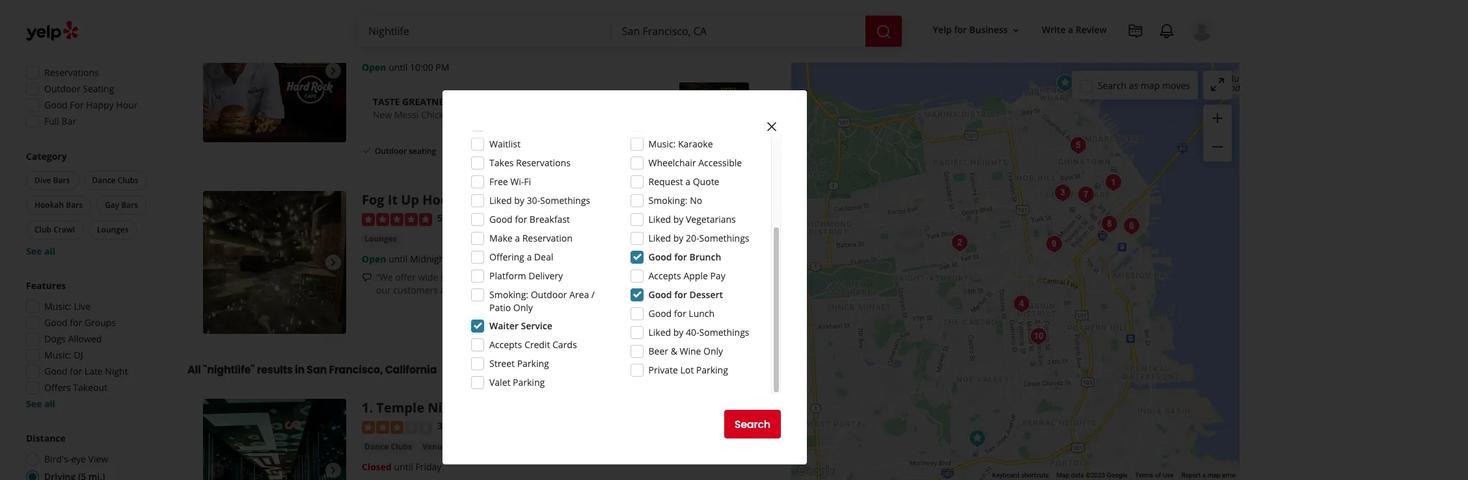 Task type: describe. For each thing, give the bounding box(es) containing it.
1
[[362, 400, 369, 417]]

search for search as map moves
[[1098, 79, 1127, 91]]

write
[[1042, 24, 1066, 36]]

in
[[295, 363, 305, 378]]

by for 40-
[[673, 327, 684, 339]]

cocktail bars link
[[460, 41, 516, 54]]

"nightlife"
[[203, 363, 255, 378]]

wharf
[[616, 42, 642, 54]]

bars for hookah bars
[[66, 200, 83, 211]]

a for report
[[1203, 473, 1206, 480]]

clubs inside group
[[118, 175, 138, 186]]

spaces
[[485, 442, 511, 453]]

write a review link
[[1037, 19, 1112, 42]]

good for happy hour
[[44, 99, 138, 111]]

(traditional)
[[404, 42, 452, 53]]

good for good for lunch
[[649, 308, 672, 320]]

sandwich
[[457, 109, 497, 121]]

for for groups
[[70, 317, 82, 329]]

midnight
[[410, 253, 448, 265]]

make
[[489, 232, 513, 245]]

good for good for happy hour
[[44, 99, 67, 111]]

40-
[[686, 327, 699, 339]]

free wi-fi
[[489, 176, 531, 188]]

1 horizontal spatial only
[[704, 346, 723, 358]]

moves
[[1162, 79, 1190, 91]]

good for groups
[[44, 317, 116, 329]]

see for features
[[26, 398, 42, 411]]

accepts for accepts credit cards
[[489, 339, 522, 351]]

1 vertical spatial dance clubs
[[364, 442, 412, 453]]

10:00
[[410, 61, 433, 73]]

smoking: for smoking: outdoor area / patio only
[[489, 289, 528, 301]]

until for until 10:00 pm
[[389, 61, 408, 73]]

waiter
[[489, 320, 519, 333]]

music: for music: live
[[44, 301, 71, 313]]

accessible
[[698, 157, 742, 169]]

open until 10:00 pm
[[362, 61, 449, 73]]

projects image
[[1128, 23, 1143, 39]]

map data ©2023 google
[[1057, 473, 1127, 480]]

accepts credit cards
[[489, 339, 577, 351]]

outdoor inside smoking: outdoor area / patio only
[[531, 289, 567, 301]]

terms of use
[[1135, 473, 1174, 480]]

0 vertical spatial dance clubs button
[[84, 171, 147, 191]]

apple
[[684, 270, 708, 282]]

for
[[70, 99, 84, 111]]

the valencia room image
[[1008, 292, 1034, 318]]

1 horizontal spatial clubs
[[391, 442, 412, 453]]

good for lunch
[[649, 308, 715, 320]]

messi
[[394, 109, 419, 121]]

all
[[187, 363, 201, 378]]

notifications image
[[1159, 23, 1175, 39]]

0 horizontal spatial delivery
[[460, 146, 490, 157]]

selection
[[441, 271, 478, 284]]

5.0 (2 reviews)
[[437, 212, 498, 225]]

0 horizontal spatial temple nightclub san francisco image
[[203, 400, 346, 481]]

american
[[364, 42, 402, 53]]

outdoor seating
[[44, 83, 114, 95]]

street parking
[[489, 358, 549, 370]]

beer & wine only
[[649, 346, 723, 358]]

1 horizontal spatial dance
[[364, 442, 389, 453]]

mission
[[643, 271, 676, 284]]

a for make
[[515, 232, 520, 245]]

dive bars
[[34, 175, 70, 186]]

gay
[[105, 200, 119, 211]]

a for write
[[1068, 24, 1073, 36]]

lounges inside "link"
[[364, 233, 397, 244]]

keyboard shortcuts button
[[992, 472, 1049, 481]]

3.1 star rating image
[[362, 421, 432, 434]]

map region
[[649, 26, 1316, 481]]

chicken
[[421, 109, 455, 121]]

francisco
[[522, 400, 583, 417]]

area
[[569, 289, 589, 301]]

20-
[[686, 232, 699, 245]]

2.8 star rating image
[[362, 21, 432, 34]]

map for error
[[1208, 473, 1221, 480]]

by for 20-
[[673, 232, 684, 245]]

all for category
[[44, 245, 55, 258]]

now
[[70, 34, 89, 46]]

bird's-eye view
[[44, 454, 108, 466]]

san for nightclub
[[495, 400, 518, 417]]

liked by 30-somethings
[[489, 195, 590, 207]]

/
[[591, 289, 595, 301]]

16 speech v2 image
[[362, 273, 372, 283]]

late
[[85, 366, 103, 378]]

open for open until midnight
[[362, 253, 386, 265]]

takes reservations
[[489, 157, 571, 169]]

previous image for open until 10:00 pm
[[208, 63, 224, 79]]

0 vertical spatial takeout
[[514, 146, 545, 157]]

sure
[[727, 271, 746, 284]]

reservation
[[522, 232, 573, 245]]

business
[[969, 24, 1008, 36]]

user actions element
[[923, 16, 1232, 96]]

fisherman's wharf
[[562, 42, 642, 54]]

1 vertical spatial of
[[1155, 473, 1161, 480]]

next image for open until midnight
[[325, 255, 341, 271]]

pay
[[710, 270, 725, 282]]

1 horizontal spatial hard rock cafe image
[[1052, 70, 1078, 96]]

of inside "we offer wide selection of different flavored hookahs and our mission to so make sure our customers are happy at a nice atmosphere and cozy vibes"
[[481, 271, 489, 284]]

good for good for brunch
[[649, 251, 672, 264]]

close image
[[764, 119, 780, 135]]

slideshow element for open until 10:00 pm
[[203, 0, 346, 143]]

expand map image
[[1210, 77, 1225, 92]]

somethings for 30-
[[540, 195, 590, 207]]

shortcuts
[[1021, 473, 1049, 480]]

google image
[[795, 464, 838, 481]]

open for open now
[[44, 34, 68, 46]]

cozy
[[596, 284, 615, 297]]

hookah bars
[[34, 200, 83, 211]]

no
[[690, 195, 702, 207]]

at
[[485, 284, 494, 297]]

reservations inside search dialog
[[516, 157, 571, 169]]

wheelchair
[[649, 157, 696, 169]]

16 checkmark v2 image for takeout
[[501, 146, 511, 156]]

parking for street parking
[[517, 358, 549, 370]]

american (traditional) link
[[362, 41, 455, 54]]

music: karaoke
[[649, 138, 713, 150]]

francisco,
[[329, 363, 383, 378]]

urban putt image
[[1025, 324, 1051, 350]]

for for late
[[70, 366, 82, 378]]

good for good for groups
[[44, 317, 67, 329]]

music: for music: karaoke
[[649, 138, 676, 150]]

delivery inside search dialog
[[529, 270, 563, 282]]

accepts apple pay
[[649, 270, 725, 282]]

0 horizontal spatial lounges button
[[89, 221, 137, 240]]

3.1
[[437, 421, 453, 433]]

friday
[[416, 461, 441, 474]]

use
[[1163, 473, 1174, 480]]

a inside "we offer wide selection of different flavored hookahs and our mission to so make sure our customers are happy at a nice atmosphere and cozy vibes"
[[496, 284, 501, 297]]

open for open until 10:00 pm
[[362, 61, 386, 73]]

quote
[[693, 176, 719, 188]]

good for brunch
[[649, 251, 721, 264]]

all "nightlife" results in san francisco, california
[[187, 363, 437, 378]]

outdoor for outdoor seating
[[44, 83, 80, 95]]

california
[[385, 363, 437, 378]]

zoom out image
[[1210, 139, 1225, 155]]

credit
[[524, 339, 550, 351]]

live
[[74, 301, 91, 313]]

offering
[[489, 251, 524, 264]]

dogs allowed
[[44, 333, 102, 346]]

until for until friday
[[394, 461, 413, 474]]

wi-
[[510, 176, 524, 188]]

private
[[649, 364, 678, 377]]

platform
[[489, 270, 526, 282]]

1 horizontal spatial and
[[607, 271, 623, 284]]

flavored
[[531, 271, 566, 284]]

fog it up hookah lounge image
[[203, 191, 346, 335]]

lot
[[680, 364, 694, 377]]

search for search
[[735, 417, 771, 432]]

dance clubs link
[[362, 441, 415, 454]]

cityscape image
[[1049, 180, 1075, 206]]



Task type: vqa. For each thing, say whether or not it's contained in the screenshot.
Lunch
yes



Task type: locate. For each thing, give the bounding box(es) containing it.
free
[[489, 176, 508, 188]]

1 vertical spatial san
[[495, 400, 518, 417]]

16 checkmark v2 image
[[362, 146, 372, 156], [501, 146, 511, 156]]

data
[[1071, 473, 1084, 480]]

lounges
[[97, 225, 129, 236], [364, 233, 397, 244]]

dj
[[74, 349, 83, 362]]

0 horizontal spatial our
[[376, 284, 391, 297]]

for up dogs allowed
[[70, 317, 82, 329]]

(2
[[453, 212, 461, 225]]

wine
[[680, 346, 701, 358]]

see all down "club"
[[26, 245, 55, 258]]

outdoor left seating
[[375, 146, 407, 157]]

for for breakfast
[[515, 213, 527, 226]]

0 horizontal spatial dance clubs button
[[84, 171, 147, 191]]

0 horizontal spatial takeout
[[73, 382, 107, 394]]

reservations up the outdoor seating
[[44, 66, 99, 79]]

good up mission
[[649, 251, 672, 264]]

outdoor for outdoor seating
[[375, 146, 407, 157]]

1 vertical spatial until
[[389, 253, 408, 265]]

until left friday
[[394, 461, 413, 474]]

1 all from the top
[[44, 245, 55, 258]]

a right write
[[1068, 24, 1073, 36]]

dance clubs button down 3.1 star rating image
[[362, 441, 415, 454]]

more link
[[644, 284, 669, 297]]

temple nightclub san francisco link
[[376, 400, 583, 417]]

good up make
[[489, 213, 513, 226]]

full
[[44, 115, 59, 128]]

good for good for late night
[[44, 366, 67, 378]]

all for features
[[44, 398, 55, 411]]

0 vertical spatial reservations
[[44, 66, 99, 79]]

1 horizontal spatial our
[[626, 271, 640, 284]]

1 horizontal spatial search
[[1098, 79, 1127, 91]]

2 horizontal spatial outdoor
[[531, 289, 567, 301]]

all down offers
[[44, 398, 55, 411]]

0 vertical spatial dance clubs
[[92, 175, 138, 186]]

smoking: inside smoking: outdoor area / patio only
[[489, 289, 528, 301]]

open down the american
[[362, 61, 386, 73]]

temple nightclub san francisco image
[[1100, 170, 1126, 196], [203, 400, 346, 481]]

dance clubs down 3.1 star rating image
[[364, 442, 412, 453]]

previous image
[[208, 464, 224, 479]]

see all button down "club"
[[26, 245, 55, 258]]

lounges down 5 star rating 'image' in the top left of the page
[[364, 233, 397, 244]]

dance clubs
[[92, 175, 138, 186], [364, 442, 412, 453]]

0 horizontal spatial smoking:
[[489, 289, 528, 301]]

burgers button
[[521, 41, 557, 54]]

bars right gay
[[121, 200, 138, 211]]

open down suggested
[[44, 34, 68, 46]]

group containing suggested
[[22, 13, 161, 132]]

by left 20-
[[673, 232, 684, 245]]

smoking: up patio
[[489, 289, 528, 301]]

music: inside search dialog
[[649, 138, 676, 150]]

1 see from the top
[[26, 245, 42, 258]]

our down "we
[[376, 284, 391, 297]]

yelp
[[933, 24, 952, 36]]

0 horizontal spatial dance
[[92, 175, 116, 186]]

valet parking
[[489, 377, 545, 389]]

good up offers
[[44, 366, 67, 378]]

2 vertical spatial until
[[394, 461, 413, 474]]

bars up crawl
[[66, 200, 83, 211]]

only inside smoking: outdoor area / patio only
[[513, 302, 533, 314]]

somethings down vegetarians
[[699, 232, 749, 245]]

for for dessert
[[674, 289, 687, 301]]

see down "club"
[[26, 245, 42, 258]]

1 previous image from the top
[[208, 63, 224, 79]]

takes
[[489, 157, 514, 169]]

outdoor down flavored
[[531, 289, 567, 301]]

0 vertical spatial outdoor
[[44, 83, 80, 95]]

lounges down gay
[[97, 225, 129, 236]]

good down mission
[[649, 289, 672, 301]]

gay bars
[[105, 200, 138, 211]]

takeout down late
[[73, 382, 107, 394]]

search dialog
[[0, 0, 1468, 481]]

1 vertical spatial only
[[704, 346, 723, 358]]

dance inside group
[[92, 175, 116, 186]]

2 see from the top
[[26, 398, 42, 411]]

zoom in image
[[1210, 110, 1225, 126]]

&
[[671, 346, 677, 358], [453, 442, 459, 453]]

2 vertical spatial open
[[362, 253, 386, 265]]

hookah inside button
[[34, 200, 64, 211]]

2 16 checkmark v2 image from the left
[[501, 146, 511, 156]]

1 horizontal spatial dance clubs button
[[362, 441, 415, 454]]

for down to
[[674, 289, 687, 301]]

1 vertical spatial dance clubs button
[[362, 441, 415, 454]]

& for wine
[[671, 346, 677, 358]]

for for brunch
[[674, 251, 687, 264]]

lounges button down 5 star rating 'image' in the top left of the page
[[362, 233, 399, 246]]

by left 40-
[[673, 327, 684, 339]]

clubs down 3.1 star rating image
[[391, 442, 412, 453]]

hookah down 'dive bars' button
[[34, 200, 64, 211]]

by for vegetarians
[[673, 213, 684, 226]]

open now
[[44, 34, 89, 46]]

None search field
[[358, 16, 904, 47]]

option group containing distance
[[22, 433, 161, 481]]

liked for liked by 20-somethings
[[649, 232, 671, 245]]

dance up closed
[[364, 442, 389, 453]]

thriller social club image
[[1096, 212, 1122, 238]]

slideshow element for open until midnight
[[203, 191, 346, 335]]

for for business
[[954, 24, 967, 36]]

0 horizontal spatial outdoor
[[44, 83, 80, 95]]

& for event
[[453, 442, 459, 453]]

"we
[[376, 271, 393, 284]]

previous image
[[208, 63, 224, 79], [208, 255, 224, 271]]

0 vertical spatial accepts
[[649, 270, 681, 282]]

san
[[307, 363, 327, 378], [495, 400, 518, 417]]

bars right dive
[[53, 175, 70, 186]]

& inside button
[[453, 442, 459, 453]]

next image for closed until friday
[[325, 464, 341, 479]]

dance clubs button up gay
[[84, 171, 147, 191]]

somethings up breakfast in the top left of the page
[[540, 195, 590, 207]]

0 vertical spatial previous image
[[208, 63, 224, 79]]

parking right lot on the left bottom of the page
[[696, 364, 728, 377]]

2 previous image from the top
[[208, 255, 224, 271]]

all down club crawl button
[[44, 245, 55, 258]]

2 vertical spatial outdoor
[[531, 289, 567, 301]]

lounges button down gay
[[89, 221, 137, 240]]

2 vertical spatial slideshow element
[[203, 400, 346, 481]]

for for lunch
[[674, 308, 686, 320]]

see all
[[26, 245, 55, 258], [26, 398, 55, 411]]

music: dj
[[44, 349, 83, 362]]

next image
[[325, 63, 341, 79]]

1 16 checkmark v2 image from the left
[[362, 146, 372, 156]]

by for 30-
[[514, 195, 524, 207]]

5 star rating image
[[362, 213, 432, 226]]

only up waiter service
[[513, 302, 533, 314]]

our up vibes"
[[626, 271, 640, 284]]

1 vertical spatial slideshow element
[[203, 191, 346, 335]]

only right wine
[[704, 346, 723, 358]]

offering a deal
[[489, 251, 553, 264]]

liked
[[489, 195, 512, 207], [649, 213, 671, 226], [649, 232, 671, 245], [649, 327, 671, 339]]

0 horizontal spatial map
[[1141, 79, 1160, 91]]

eye
[[71, 454, 86, 466]]

2 vertical spatial music:
[[44, 349, 71, 362]]

1 horizontal spatial &
[[671, 346, 677, 358]]

a right at
[[496, 284, 501, 297]]

reservations up fi
[[516, 157, 571, 169]]

0 vertical spatial music:
[[649, 138, 676, 150]]

new
[[373, 109, 392, 121]]

option group
[[22, 433, 161, 481]]

group
[[22, 13, 161, 132], [1203, 105, 1232, 162], [23, 150, 161, 258], [22, 280, 161, 411]]

a
[[1068, 24, 1073, 36], [685, 176, 691, 188], [515, 232, 520, 245], [527, 251, 532, 264], [496, 284, 501, 297], [1203, 473, 1206, 480]]

see all button for category
[[26, 245, 55, 258]]

0 horizontal spatial accepts
[[489, 339, 522, 351]]

1 vertical spatial our
[[376, 284, 391, 297]]

temple
[[376, 400, 424, 417]]

nice
[[503, 284, 521, 297]]

group containing category
[[23, 150, 161, 258]]

2 all from the top
[[44, 398, 55, 411]]

a right make
[[515, 232, 520, 245]]

map left error
[[1208, 473, 1221, 480]]

1 vertical spatial open
[[362, 61, 386, 73]]

somethings for 20-
[[699, 232, 749, 245]]

dance clubs up gay
[[92, 175, 138, 186]]

a left quote
[[685, 176, 691, 188]]

0 horizontal spatial dance clubs
[[92, 175, 138, 186]]

1 vertical spatial see
[[26, 398, 42, 411]]

a right report
[[1203, 473, 1206, 480]]

search inside button
[[735, 417, 771, 432]]

outdoor seating
[[375, 146, 436, 157]]

music:
[[649, 138, 676, 150], [44, 301, 71, 313], [44, 349, 71, 362]]

results
[[257, 363, 293, 378]]

terms
[[1135, 473, 1154, 480]]

liked up beer
[[649, 327, 671, 339]]

night
[[105, 366, 128, 378]]

1 vertical spatial see all
[[26, 398, 55, 411]]

0 vertical spatial our
[[626, 271, 640, 284]]

for down good for dessert
[[674, 308, 686, 320]]

1 horizontal spatial outdoor
[[375, 146, 407, 157]]

good for good for breakfast
[[489, 213, 513, 226]]

parking down accepts credit cards
[[517, 358, 549, 370]]

a left deal
[[527, 251, 532, 264]]

liked by 20-somethings
[[649, 232, 749, 245]]

1 vertical spatial see all button
[[26, 398, 55, 411]]

see
[[26, 245, 42, 258], [26, 398, 42, 411]]

1 horizontal spatial lounges button
[[362, 233, 399, 246]]

platform delivery
[[489, 270, 563, 282]]

1 vertical spatial accepts
[[489, 339, 522, 351]]

1 vertical spatial dance
[[364, 442, 389, 453]]

delivery up takes
[[460, 146, 490, 157]]

smoking: for smoking: no
[[649, 195, 688, 207]]

liked down free
[[489, 195, 512, 207]]

smoking: outdoor area / patio only
[[489, 289, 595, 314]]

accepts for accepts apple pay
[[649, 270, 681, 282]]

by left 30-
[[514, 195, 524, 207]]

& left event
[[453, 442, 459, 453]]

0 horizontal spatial lounges
[[97, 225, 129, 236]]

gay bars button
[[96, 196, 147, 215]]

category
[[26, 150, 67, 163]]

fi
[[524, 176, 531, 188]]

asiasf image
[[1041, 232, 1067, 258]]

1 horizontal spatial of
[[1155, 473, 1161, 480]]

0 vertical spatial dance
[[92, 175, 116, 186]]

dive bars button
[[26, 171, 78, 191]]

see all button down offers
[[26, 398, 55, 411]]

hookah
[[423, 191, 473, 209], [34, 200, 64, 211]]

see all for features
[[26, 398, 55, 411]]

next image
[[325, 255, 341, 271], [325, 464, 341, 479]]

map
[[1141, 79, 1160, 91], [1208, 473, 1221, 480]]

& right beer
[[671, 346, 677, 358]]

by down the smoking: no
[[673, 213, 684, 226]]

venues & event spaces link
[[420, 441, 514, 454]]

1 vertical spatial and
[[577, 284, 594, 297]]

liked up good for brunch
[[649, 232, 671, 245]]

liked down the smoking: no
[[649, 213, 671, 226]]

until for until midnight
[[389, 253, 408, 265]]

good down more
[[649, 308, 672, 320]]

patio
[[489, 302, 511, 314]]

search image
[[876, 24, 891, 39]]

for up offers takeout
[[70, 366, 82, 378]]

0 vertical spatial map
[[1141, 79, 1160, 91]]

1 horizontal spatial temple nightclub san francisco image
[[1100, 170, 1126, 196]]

1 vertical spatial somethings
[[699, 232, 749, 245]]

1 horizontal spatial takeout
[[514, 146, 545, 157]]

1 vertical spatial next image
[[325, 464, 341, 479]]

1 see all button from the top
[[26, 245, 55, 258]]

1 next image from the top
[[325, 255, 341, 271]]

parking for valet parking
[[513, 377, 545, 389]]

bars for dive bars
[[53, 175, 70, 186]]

0 horizontal spatial and
[[577, 284, 594, 297]]

up
[[401, 191, 419, 209]]

good up dogs
[[44, 317, 67, 329]]

dance clubs inside group
[[92, 175, 138, 186]]

clubs up gay bars
[[118, 175, 138, 186]]

0 vertical spatial only
[[513, 302, 533, 314]]

bar
[[62, 115, 76, 128]]

group containing features
[[22, 280, 161, 411]]

5.0
[[437, 212, 450, 225]]

until
[[389, 61, 408, 73], [389, 253, 408, 265], [394, 461, 413, 474]]

1 vertical spatial all
[[44, 398, 55, 411]]

street
[[489, 358, 515, 370]]

for up make a reservation
[[515, 213, 527, 226]]

0 horizontal spatial hard rock cafe image
[[203, 0, 346, 143]]

16 chevron down v2 image
[[1011, 25, 1021, 36]]

san down "valet" on the bottom left of the page
[[495, 400, 518, 417]]

liked for liked by vegetarians
[[649, 213, 671, 226]]

san for in
[[307, 363, 327, 378]]

good up full on the top left
[[44, 99, 67, 111]]

1 . temple nightclub san francisco
[[362, 400, 583, 417]]

event
[[461, 442, 483, 453]]

of up at
[[481, 271, 489, 284]]

0 horizontal spatial 16 checkmark v2 image
[[362, 146, 372, 156]]

see for category
[[26, 245, 42, 258]]

map for moves
[[1141, 79, 1160, 91]]

kaiyō rooftop image
[[1118, 213, 1144, 239]]

1 vertical spatial temple nightclub san francisco image
[[203, 400, 346, 481]]

liked by vegetarians
[[649, 213, 736, 226]]

16 checkmark v2 image for outdoor seating
[[362, 146, 372, 156]]

terms of use link
[[1135, 473, 1174, 480]]

until down american (traditional) link
[[389, 61, 408, 73]]

error
[[1222, 473, 1236, 480]]

see all down offers
[[26, 398, 55, 411]]

and up cozy
[[607, 271, 623, 284]]

music: up wheelchair
[[649, 138, 676, 150]]

somethings down lunch
[[699, 327, 749, 339]]

dance up gay
[[92, 175, 116, 186]]

temple nightclub san francisco image inside map region
[[1100, 170, 1126, 196]]

30-
[[527, 195, 540, 207]]

hookah up 5.0
[[423, 191, 473, 209]]

liked for liked by 30-somethings
[[489, 195, 512, 207]]

1 horizontal spatial san
[[495, 400, 518, 417]]

1 vertical spatial smoking:
[[489, 289, 528, 301]]

0 vertical spatial of
[[481, 271, 489, 284]]

fog it up hookah lounge link
[[362, 191, 524, 209]]

2 see all from the top
[[26, 398, 55, 411]]

breakfast
[[530, 213, 570, 226]]

hard rock cafe image
[[203, 0, 346, 143], [1052, 70, 1078, 96]]

venues
[[422, 442, 451, 453]]

0 vertical spatial see all
[[26, 245, 55, 258]]

to
[[678, 271, 687, 284]]

previous image for open until midnight
[[208, 255, 224, 271]]

parking down street parking
[[513, 377, 545, 389]]

1 horizontal spatial delivery
[[529, 270, 563, 282]]

0 horizontal spatial only
[[513, 302, 533, 314]]

0 horizontal spatial of
[[481, 271, 489, 284]]

0 vertical spatial somethings
[[540, 195, 590, 207]]

the view lounge image
[[1073, 182, 1099, 208]]

0 vertical spatial clubs
[[118, 175, 138, 186]]

map right as
[[1141, 79, 1160, 91]]

slideshow element
[[203, 0, 346, 143], [203, 191, 346, 335], [203, 400, 346, 481]]

2 slideshow element from the top
[[203, 191, 346, 335]]

0 horizontal spatial reservations
[[44, 66, 99, 79]]

hookah bars button
[[26, 196, 91, 215]]

yelp for business
[[933, 24, 1008, 36]]

emporium arcade bar image
[[947, 230, 973, 256]]

valet
[[489, 377, 511, 389]]

accepts up more
[[649, 270, 681, 282]]

music: for music: dj
[[44, 349, 71, 362]]

0 horizontal spatial san
[[307, 363, 327, 378]]

cocktail bars button
[[460, 41, 516, 54]]

16 checkmark v2 image up takes
[[501, 146, 511, 156]]

write a review
[[1042, 24, 1107, 36]]

0 vertical spatial search
[[1098, 79, 1127, 91]]

0 vertical spatial all
[[44, 245, 55, 258]]

good for good for dessert
[[649, 289, 672, 301]]

report a map error link
[[1182, 473, 1236, 480]]

until up offer
[[389, 253, 408, 265]]

a for offering
[[527, 251, 532, 264]]

1 vertical spatial music:
[[44, 301, 71, 313]]

a inside write a review link
[[1068, 24, 1073, 36]]

groups
[[85, 317, 116, 329]]

bars for gay bars
[[121, 200, 138, 211]]

smoking: down request
[[649, 195, 688, 207]]

see up distance at the left bottom of the page
[[26, 398, 42, 411]]

slideshow element for closed until friday
[[203, 400, 346, 481]]

music: down "features"
[[44, 301, 71, 313]]

0 vertical spatial temple nightclub san francisco image
[[1100, 170, 1126, 196]]

lion's den bar and lounge image
[[1065, 133, 1091, 159]]

and down hookahs on the bottom of the page
[[577, 284, 594, 297]]

somethings for 40-
[[699, 327, 749, 339]]

good for dessert
[[649, 289, 723, 301]]

see all for category
[[26, 245, 55, 258]]

1 horizontal spatial reservations
[[516, 157, 571, 169]]

map
[[1057, 473, 1070, 480]]

music: down dogs
[[44, 349, 71, 362]]

1 vertical spatial search
[[735, 417, 771, 432]]

liked for liked by 40-somethings
[[649, 327, 671, 339]]

0 horizontal spatial hookah
[[34, 200, 64, 211]]

private lot parking
[[649, 364, 728, 377]]

delivery up atmosphere
[[529, 270, 563, 282]]

for inside button
[[954, 24, 967, 36]]

outdoor up for
[[44, 83, 80, 95]]

1 vertical spatial clubs
[[391, 442, 412, 453]]

keyboard
[[992, 473, 1020, 480]]

a for request
[[685, 176, 691, 188]]

see all button for features
[[26, 398, 55, 411]]

1 slideshow element from the top
[[203, 0, 346, 143]]

of left use
[[1155, 473, 1161, 480]]

0 horizontal spatial search
[[735, 417, 771, 432]]

1 see all from the top
[[26, 245, 55, 258]]

1 horizontal spatial accepts
[[649, 270, 681, 282]]

1 horizontal spatial map
[[1208, 473, 1221, 480]]

bars for cocktail bars
[[496, 42, 514, 53]]

1 vertical spatial &
[[453, 442, 459, 453]]

dogs
[[44, 333, 66, 346]]

for right yelp
[[954, 24, 967, 36]]

0 vertical spatial &
[[671, 346, 677, 358]]

takeout inside group
[[73, 382, 107, 394]]

0 horizontal spatial &
[[453, 442, 459, 453]]

1 vertical spatial reservations
[[516, 157, 571, 169]]

0 vertical spatial until
[[389, 61, 408, 73]]

for up 'accepts apple pay' on the left bottom
[[674, 251, 687, 264]]

16 checkmark v2 image left the outdoor seating
[[362, 146, 372, 156]]

open until midnight
[[362, 253, 448, 265]]

bars right cocktail
[[496, 42, 514, 53]]

2 next image from the top
[[325, 464, 341, 479]]

2 see all button from the top
[[26, 398, 55, 411]]

waitlist
[[489, 138, 521, 150]]

taste
[[373, 96, 400, 108]]

1 horizontal spatial 16 checkmark v2 image
[[501, 146, 511, 156]]

accepts down waiter
[[489, 339, 522, 351]]

0 vertical spatial san
[[307, 363, 327, 378]]

1 vertical spatial takeout
[[73, 382, 107, 394]]

happy
[[86, 99, 114, 111]]

& inside search dialog
[[671, 346, 677, 358]]

0 vertical spatial next image
[[325, 255, 341, 271]]

aaron bennett jazz ensemble image
[[964, 426, 990, 452]]

san right in
[[307, 363, 327, 378]]

1 horizontal spatial lounges
[[364, 233, 397, 244]]

good for breakfast
[[489, 213, 570, 226]]

1 vertical spatial previous image
[[208, 255, 224, 271]]

1 horizontal spatial hookah
[[423, 191, 473, 209]]

3 slideshow element from the top
[[203, 400, 346, 481]]

takeout up takes reservations
[[514, 146, 545, 157]]

2 vertical spatial somethings
[[699, 327, 749, 339]]

somethings
[[540, 195, 590, 207], [699, 232, 749, 245], [699, 327, 749, 339]]

open up 16 speech v2 icon
[[362, 253, 386, 265]]



